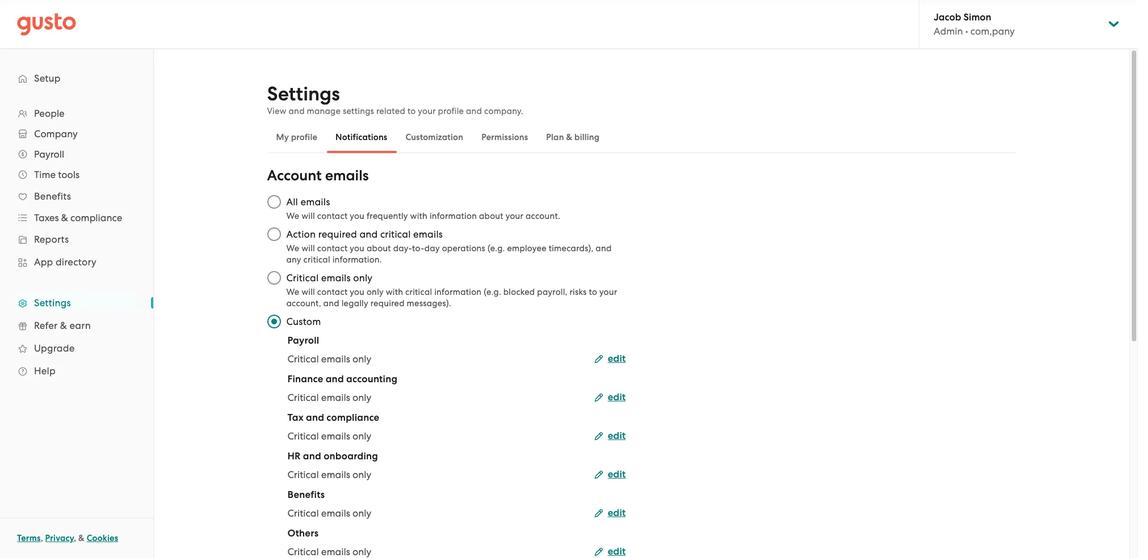 Task type: locate. For each thing, give the bounding box(es) containing it.
2 vertical spatial contact
[[317, 287, 348, 298]]

1 vertical spatial compliance
[[327, 412, 380, 424]]

we up the 'any'
[[286, 244, 299, 254]]

1 vertical spatial payroll
[[288, 335, 319, 347]]

settings up refer
[[34, 298, 71, 309]]

to right 'risks'
[[589, 287, 597, 298]]

critical emails only up tax and compliance
[[288, 392, 372, 404]]

0 vertical spatial we
[[286, 211, 299, 221]]

critical emails only down hr and onboarding
[[288, 470, 372, 481]]

will for critical
[[302, 287, 315, 298]]

payroll down custom at the left
[[288, 335, 319, 347]]

compliance down benefits link
[[70, 212, 122, 224]]

2 vertical spatial critical
[[405, 287, 432, 298]]

(e.g. left blocked
[[484, 287, 501, 298]]

1 horizontal spatial compliance
[[327, 412, 380, 424]]

1 vertical spatial about
[[367, 244, 391, 254]]

1 horizontal spatial benefits
[[288, 489, 325, 501]]

settings
[[343, 106, 374, 116]]

6 edit button from the top
[[594, 546, 626, 559]]

and left legally
[[323, 299, 339, 309]]

4 edit from the top
[[608, 469, 626, 481]]

,
[[41, 534, 43, 544], [74, 534, 76, 544]]

2 you from the top
[[350, 244, 365, 254]]

critical
[[286, 273, 319, 284], [288, 354, 319, 365], [288, 392, 319, 404], [288, 431, 319, 442], [288, 470, 319, 481], [288, 508, 319, 520], [288, 547, 319, 558]]

1 vertical spatial (e.g.
[[484, 287, 501, 298]]

your left the account.
[[506, 211, 524, 221]]

benefits down time tools
[[34, 191, 71, 202]]

critical emails only up the finance and accounting
[[288, 354, 372, 365]]

benefits up others
[[288, 489, 325, 501]]

you for only
[[350, 287, 365, 298]]

edit button
[[594, 353, 626, 366], [594, 391, 626, 405], [594, 430, 626, 443], [594, 468, 626, 482], [594, 507, 626, 521], [594, 546, 626, 559]]

we
[[286, 211, 299, 221], [286, 244, 299, 254], [286, 287, 299, 298]]

manage
[[307, 106, 341, 116]]

required right legally
[[371, 299, 405, 309]]

onboarding
[[324, 451, 378, 463]]

0 vertical spatial profile
[[438, 106, 464, 116]]

edit for payroll
[[608, 353, 626, 365]]

critical down finance
[[288, 392, 319, 404]]

edit for tax and compliance
[[608, 430, 626, 442]]

0 vertical spatial compliance
[[70, 212, 122, 224]]

1 horizontal spatial with
[[410, 211, 428, 221]]

settings for settings view and manage settings related to your profile and company.
[[267, 82, 340, 106]]

2 edit button from the top
[[594, 391, 626, 405]]

0 vertical spatial your
[[418, 106, 436, 116]]

with inside we will contact you only with critical information (e.g. blocked payroll, risks to your account, and legally required messages).
[[386, 287, 403, 298]]

with right frequently
[[410, 211, 428, 221]]

account.
[[526, 211, 561, 221]]

0 horizontal spatial your
[[418, 106, 436, 116]]

compliance for taxes & compliance
[[70, 212, 122, 224]]

accounting
[[346, 374, 398, 386]]

0 vertical spatial information
[[430, 211, 477, 221]]

0 vertical spatial with
[[410, 211, 428, 221]]

help
[[34, 366, 56, 377]]

you inside we will contact you about day-to-day operations (e.g. employee timecards), and any critical information.
[[350, 244, 365, 254]]

1 vertical spatial we
[[286, 244, 299, 254]]

0 vertical spatial will
[[302, 211, 315, 221]]

related
[[376, 106, 405, 116]]

required up information.
[[318, 229, 357, 240]]

will for action
[[302, 244, 315, 254]]

1 horizontal spatial ,
[[74, 534, 76, 544]]

1 vertical spatial information
[[434, 287, 482, 298]]

any
[[286, 255, 301, 265]]

action required and critical emails
[[286, 229, 443, 240]]

0 vertical spatial benefits
[[34, 191, 71, 202]]

company
[[34, 128, 78, 140]]

upgrade link
[[11, 338, 142, 359]]

2 edit from the top
[[608, 392, 626, 404]]

your inside we will contact you only with critical information (e.g. blocked payroll, risks to your account, and legally required messages).
[[600, 287, 617, 298]]

billing
[[575, 132, 600, 143]]

app directory
[[34, 257, 97, 268]]

1 we from the top
[[286, 211, 299, 221]]

you up action required and critical emails
[[350, 211, 365, 221]]

settings inside settings view and manage settings related to your profile and company.
[[267, 82, 340, 106]]

edit button for hr and onboarding
[[594, 468, 626, 482]]

will inside we will contact you only with critical information (e.g. blocked payroll, risks to your account, and legally required messages).
[[302, 287, 315, 298]]

will inside we will contact you about day-to-day operations (e.g. employee timecards), and any critical information.
[[302, 244, 315, 254]]

simon
[[964, 11, 992, 23]]

compliance for tax and compliance
[[327, 412, 380, 424]]

payroll,
[[537, 287, 568, 298]]

0 horizontal spatial about
[[367, 244, 391, 254]]

list containing people
[[0, 103, 153, 383]]

2 , from the left
[[74, 534, 76, 544]]

your up the customization
[[418, 106, 436, 116]]

1 vertical spatial with
[[386, 287, 403, 298]]

about up operations
[[479, 211, 504, 221]]

& right plan
[[566, 132, 573, 143]]

action
[[286, 229, 316, 240]]

5 edit button from the top
[[594, 507, 626, 521]]

1 vertical spatial your
[[506, 211, 524, 221]]

1 edit from the top
[[608, 353, 626, 365]]

refer & earn
[[34, 320, 91, 332]]

we down 'all'
[[286, 211, 299, 221]]

contact
[[317, 211, 348, 221], [317, 244, 348, 254], [317, 287, 348, 298]]

blocked
[[503, 287, 535, 298]]

day-
[[393, 244, 412, 254]]

payroll up time
[[34, 149, 64, 160]]

edit
[[608, 353, 626, 365], [608, 392, 626, 404], [608, 430, 626, 442], [608, 469, 626, 481], [608, 508, 626, 520], [608, 546, 626, 558]]

only for payroll
[[353, 354, 372, 365]]

contact up legally
[[317, 287, 348, 298]]

information
[[430, 211, 477, 221], [434, 287, 482, 298]]

(e.g. left employee
[[488, 244, 505, 254]]

view
[[267, 106, 287, 116]]

contact inside we will contact you about day-to-day operations (e.g. employee timecards), and any critical information.
[[317, 244, 348, 254]]

2 vertical spatial will
[[302, 287, 315, 298]]

contact up information.
[[317, 244, 348, 254]]

and inside we will contact you only with critical information (e.g. blocked payroll, risks to your account, and legally required messages).
[[323, 299, 339, 309]]

1 vertical spatial will
[[302, 244, 315, 254]]

we for action
[[286, 244, 299, 254]]

critical emails only up others
[[288, 508, 372, 520]]

home image
[[17, 13, 76, 35]]

compliance inside dropdown button
[[70, 212, 122, 224]]

critical emails only for payroll
[[288, 354, 372, 365]]

to right related
[[408, 106, 416, 116]]

upgrade
[[34, 343, 75, 354]]

critical for benefits
[[288, 508, 319, 520]]

critical emails only down tax and compliance
[[288, 431, 372, 442]]

others
[[288, 528, 319, 540]]

profile
[[438, 106, 464, 116], [291, 132, 317, 143]]

only for others
[[353, 547, 372, 558]]

2 we from the top
[[286, 244, 299, 254]]

custom
[[286, 316, 321, 328]]

1 vertical spatial you
[[350, 244, 365, 254]]

1 horizontal spatial your
[[506, 211, 524, 221]]

about down action required and critical emails
[[367, 244, 391, 254]]

critical up finance
[[288, 354, 319, 365]]

will down action
[[302, 244, 315, 254]]

information up messages).
[[434, 287, 482, 298]]

1 vertical spatial to
[[589, 287, 597, 298]]

will
[[302, 211, 315, 221], [302, 244, 315, 254], [302, 287, 315, 298]]

you
[[350, 211, 365, 221], [350, 244, 365, 254], [350, 287, 365, 298]]

hr and onboarding
[[288, 451, 378, 463]]

Action required and critical emails radio
[[261, 222, 286, 247]]

account emails
[[267, 167, 369, 185]]

critical down hr
[[288, 470, 319, 481]]

payroll
[[34, 149, 64, 160], [288, 335, 319, 347]]

2 vertical spatial we
[[286, 287, 299, 298]]

0 vertical spatial payroll
[[34, 149, 64, 160]]

information inside we will contact you only with critical information (e.g. blocked payroll, risks to your account, and legally required messages).
[[434, 287, 482, 298]]

plan & billing
[[546, 132, 600, 143]]

help link
[[11, 361, 142, 382]]

edit button for benefits
[[594, 507, 626, 521]]

risks
[[570, 287, 587, 298]]

1 you from the top
[[350, 211, 365, 221]]

(e.g.
[[488, 244, 505, 254], [484, 287, 501, 298]]

all
[[286, 196, 298, 208]]

your
[[418, 106, 436, 116], [506, 211, 524, 221], [600, 287, 617, 298]]

0 horizontal spatial ,
[[41, 534, 43, 544]]

critical down the 'any'
[[286, 273, 319, 284]]

com,pany
[[971, 26, 1015, 37]]

only for finance and accounting
[[353, 392, 372, 404]]

about inside we will contact you about day-to-day operations (e.g. employee timecards), and any critical information.
[[367, 244, 391, 254]]

to-
[[412, 244, 425, 254]]

0 vertical spatial you
[[350, 211, 365, 221]]

to inside we will contact you only with critical information (e.g. blocked payroll, risks to your account, and legally required messages).
[[589, 287, 597, 298]]

jacob simon admin • com,pany
[[934, 11, 1015, 37]]

terms , privacy , & cookies
[[17, 534, 118, 544]]

1 vertical spatial profile
[[291, 132, 317, 143]]

1 edit button from the top
[[594, 353, 626, 366]]

critical up others
[[288, 508, 319, 520]]

2 vertical spatial your
[[600, 287, 617, 298]]

profile up the customization
[[438, 106, 464, 116]]

only
[[353, 273, 373, 284], [367, 287, 384, 298], [353, 354, 372, 365], [353, 392, 372, 404], [353, 431, 372, 442], [353, 470, 372, 481], [353, 508, 372, 520], [353, 547, 372, 558]]

reports
[[34, 234, 69, 245]]

0 vertical spatial to
[[408, 106, 416, 116]]

settings inside 'link'
[[34, 298, 71, 309]]

critical
[[380, 229, 411, 240], [304, 255, 330, 265], [405, 287, 432, 298]]

edit for others
[[608, 546, 626, 558]]

gusto navigation element
[[0, 49, 153, 401]]

will for all
[[302, 211, 315, 221]]

3 contact from the top
[[317, 287, 348, 298]]

to inside settings view and manage settings related to your profile and company.
[[408, 106, 416, 116]]

edit button for finance and accounting
[[594, 391, 626, 405]]

1 will from the top
[[302, 211, 315, 221]]

tax and compliance
[[288, 412, 380, 424]]

1 horizontal spatial payroll
[[288, 335, 319, 347]]

1 horizontal spatial to
[[589, 287, 597, 298]]

2 will from the top
[[302, 244, 315, 254]]

1 horizontal spatial settings
[[267, 82, 340, 106]]

1 horizontal spatial required
[[371, 299, 405, 309]]

critical emails only down others
[[288, 547, 372, 558]]

contact for action
[[317, 244, 348, 254]]

privacy link
[[45, 534, 74, 544]]

to
[[408, 106, 416, 116], [589, 287, 597, 298]]

0 horizontal spatial required
[[318, 229, 357, 240]]

with for all emails
[[410, 211, 428, 221]]

2 horizontal spatial your
[[600, 287, 617, 298]]

0 vertical spatial required
[[318, 229, 357, 240]]

company button
[[11, 124, 142, 144]]

0 vertical spatial about
[[479, 211, 504, 221]]

will down all emails
[[302, 211, 315, 221]]

and
[[289, 106, 305, 116], [466, 106, 482, 116], [360, 229, 378, 240], [596, 244, 612, 254], [323, 299, 339, 309], [326, 374, 344, 386], [306, 412, 324, 424], [303, 451, 321, 463]]

critical right the 'any'
[[304, 255, 330, 265]]

critical up day-
[[380, 229, 411, 240]]

0 horizontal spatial with
[[386, 287, 403, 298]]

with for critical emails only
[[386, 287, 403, 298]]

will up account,
[[302, 287, 315, 298]]

contact down all emails
[[317, 211, 348, 221]]

jacob
[[934, 11, 961, 23]]

information.
[[333, 255, 382, 265]]

& inside button
[[566, 132, 573, 143]]

with down day-
[[386, 287, 403, 298]]

benefits inside gusto navigation element
[[34, 191, 71, 202]]

contact inside we will contact you only with critical information (e.g. blocked payroll, risks to your account, and legally required messages).
[[317, 287, 348, 298]]

Critical emails only radio
[[261, 266, 286, 291]]

profile right the my
[[291, 132, 317, 143]]

time tools button
[[11, 165, 142, 185]]

information up operations
[[430, 211, 477, 221]]

1 vertical spatial contact
[[317, 244, 348, 254]]

critical down others
[[288, 547, 319, 558]]

you up information.
[[350, 244, 365, 254]]

5 edit from the top
[[608, 508, 626, 520]]

notifications button
[[327, 124, 397, 151]]

1 vertical spatial settings
[[34, 298, 71, 309]]

1 vertical spatial critical
[[304, 255, 330, 265]]

0 horizontal spatial profile
[[291, 132, 317, 143]]

critical up messages).
[[405, 287, 432, 298]]

settings view and manage settings related to your profile and company.
[[267, 82, 523, 116]]

list
[[0, 103, 153, 383]]

contact for all
[[317, 211, 348, 221]]

1 vertical spatial benefits
[[288, 489, 325, 501]]

setup
[[34, 73, 61, 84]]

, left cookies button in the bottom of the page
[[74, 534, 76, 544]]

critical for payroll
[[288, 354, 319, 365]]

4 edit button from the top
[[594, 468, 626, 482]]

0 horizontal spatial to
[[408, 106, 416, 116]]

edit for hr and onboarding
[[608, 469, 626, 481]]

1 horizontal spatial profile
[[438, 106, 464, 116]]

2 vertical spatial you
[[350, 287, 365, 298]]

0 horizontal spatial compliance
[[70, 212, 122, 224]]

we up account,
[[286, 287, 299, 298]]

critical down tax in the left bottom of the page
[[288, 431, 319, 442]]

and right tax in the left bottom of the page
[[306, 412, 324, 424]]

taxes & compliance button
[[11, 208, 142, 228]]

we inside we will contact you about day-to-day operations (e.g. employee timecards), and any critical information.
[[286, 244, 299, 254]]

& left earn
[[60, 320, 67, 332]]

terms link
[[17, 534, 41, 544]]

0 vertical spatial (e.g.
[[488, 244, 505, 254]]

settings up manage
[[267, 82, 340, 106]]

emails
[[325, 167, 369, 185], [301, 196, 330, 208], [413, 229, 443, 240], [321, 273, 351, 284], [321, 354, 350, 365], [321, 392, 350, 404], [321, 431, 350, 442], [321, 470, 350, 481], [321, 508, 350, 520], [321, 547, 350, 558]]

and right 'timecards),'
[[596, 244, 612, 254]]

, left privacy link
[[41, 534, 43, 544]]

3 edit button from the top
[[594, 430, 626, 443]]

2 contact from the top
[[317, 244, 348, 254]]

0 horizontal spatial settings
[[34, 298, 71, 309]]

we inside we will contact you only with critical information (e.g. blocked payroll, risks to your account, and legally required messages).
[[286, 287, 299, 298]]

6 edit from the top
[[608, 546, 626, 558]]

0 horizontal spatial benefits
[[34, 191, 71, 202]]

0 horizontal spatial payroll
[[34, 149, 64, 160]]

required inside we will contact you only with critical information (e.g. blocked payroll, risks to your account, and legally required messages).
[[371, 299, 405, 309]]

3 will from the top
[[302, 287, 315, 298]]

you inside we will contact you only with critical information (e.g. blocked payroll, risks to your account, and legally required messages).
[[350, 287, 365, 298]]

your right 'risks'
[[600, 287, 617, 298]]

3 you from the top
[[350, 287, 365, 298]]

compliance up onboarding
[[327, 412, 380, 424]]

you up legally
[[350, 287, 365, 298]]

compliance
[[70, 212, 122, 224], [327, 412, 380, 424]]

& inside dropdown button
[[61, 212, 68, 224]]

0 vertical spatial contact
[[317, 211, 348, 221]]

1 contact from the top
[[317, 211, 348, 221]]

3 we from the top
[[286, 287, 299, 298]]

1 vertical spatial required
[[371, 299, 405, 309]]

people button
[[11, 103, 142, 124]]

settings link
[[11, 293, 142, 313]]

& right taxes
[[61, 212, 68, 224]]

profile inside settings view and manage settings related to your profile and company.
[[438, 106, 464, 116]]

3 edit from the top
[[608, 430, 626, 442]]

0 vertical spatial settings
[[267, 82, 340, 106]]



Task type: describe. For each thing, give the bounding box(es) containing it.
day
[[425, 244, 440, 254]]

customization
[[406, 132, 463, 143]]

0 vertical spatial critical
[[380, 229, 411, 240]]

and right finance
[[326, 374, 344, 386]]

finance and accounting
[[288, 374, 398, 386]]

critical inside we will contact you about day-to-day operations (e.g. employee timecards), and any critical information.
[[304, 255, 330, 265]]

only for hr and onboarding
[[353, 470, 372, 481]]

& for compliance
[[61, 212, 68, 224]]

taxes & compliance
[[34, 212, 122, 224]]

payroll button
[[11, 144, 142, 165]]

cookies
[[87, 534, 118, 544]]

we will contact you about day-to-day operations (e.g. employee timecards), and any critical information.
[[286, 244, 612, 265]]

1 , from the left
[[41, 534, 43, 544]]

permissions
[[482, 132, 528, 143]]

and right hr
[[303, 451, 321, 463]]

only inside we will contact you only with critical information (e.g. blocked payroll, risks to your account, and legally required messages).
[[367, 287, 384, 298]]

critical emails only for finance and accounting
[[288, 392, 372, 404]]

critical emails only down information.
[[286, 273, 373, 284]]

my profile button
[[267, 124, 327, 151]]

messages).
[[407, 299, 451, 309]]

payroll inside 'dropdown button'
[[34, 149, 64, 160]]

app
[[34, 257, 53, 268]]

we for critical
[[286, 287, 299, 298]]

tax
[[288, 412, 304, 424]]

critical for tax and compliance
[[288, 431, 319, 442]]

refer
[[34, 320, 58, 332]]

settings for settings
[[34, 298, 71, 309]]

reports link
[[11, 229, 142, 250]]

notifications
[[336, 132, 387, 143]]

edit button for payroll
[[594, 353, 626, 366]]

setup link
[[11, 68, 142, 89]]

permissions button
[[473, 124, 537, 151]]

operations
[[442, 244, 485, 254]]

people
[[34, 108, 65, 119]]

time
[[34, 169, 56, 181]]

edit for benefits
[[608, 508, 626, 520]]

we will contact you only with critical information (e.g. blocked payroll, risks to your account, and legally required messages).
[[286, 287, 617, 309]]

terms
[[17, 534, 41, 544]]

critical emails only for hr and onboarding
[[288, 470, 372, 481]]

your inside settings view and manage settings related to your profile and company.
[[418, 106, 436, 116]]

earn
[[70, 320, 91, 332]]

(e.g. inside we will contact you only with critical information (e.g. blocked payroll, risks to your account, and legally required messages).
[[484, 287, 501, 298]]

critical for finance and accounting
[[288, 392, 319, 404]]

hr
[[288, 451, 301, 463]]

tools
[[58, 169, 80, 181]]

•
[[966, 26, 968, 37]]

and right "view"
[[289, 106, 305, 116]]

refer & earn link
[[11, 316, 142, 336]]

benefits link
[[11, 186, 142, 207]]

cookies button
[[87, 532, 118, 546]]

only for benefits
[[353, 508, 372, 520]]

critical inside we will contact you only with critical information (e.g. blocked payroll, risks to your account, and legally required messages).
[[405, 287, 432, 298]]

edit button for tax and compliance
[[594, 430, 626, 443]]

app directory link
[[11, 252, 142, 273]]

finance
[[288, 374, 323, 386]]

1 horizontal spatial about
[[479, 211, 504, 221]]

time tools
[[34, 169, 80, 181]]

account
[[267, 167, 322, 185]]

& for earn
[[60, 320, 67, 332]]

and left company.
[[466, 106, 482, 116]]

customization button
[[397, 124, 473, 151]]

& left cookies button in the bottom of the page
[[78, 534, 85, 544]]

plan
[[546, 132, 564, 143]]

admin
[[934, 26, 963, 37]]

critical for hr and onboarding
[[288, 470, 319, 481]]

legally
[[342, 299, 368, 309]]

employee
[[507, 244, 547, 254]]

& for billing
[[566, 132, 573, 143]]

and down frequently
[[360, 229, 378, 240]]

we for all
[[286, 211, 299, 221]]

all emails
[[286, 196, 330, 208]]

and inside we will contact you about day-to-day operations (e.g. employee timecards), and any critical information.
[[596, 244, 612, 254]]

my profile
[[276, 132, 317, 143]]

critical emails only for others
[[288, 547, 372, 558]]

directory
[[56, 257, 97, 268]]

(e.g. inside we will contact you about day-to-day operations (e.g. employee timecards), and any critical information.
[[488, 244, 505, 254]]

timecards),
[[549, 244, 594, 254]]

account,
[[286, 299, 321, 309]]

company.
[[484, 106, 523, 116]]

plan & billing button
[[537, 124, 609, 151]]

privacy
[[45, 534, 74, 544]]

edit for finance and accounting
[[608, 392, 626, 404]]

settings tabs tab list
[[267, 122, 1017, 153]]

you for and
[[350, 244, 365, 254]]

we will contact you frequently with information about your account.
[[286, 211, 561, 221]]

profile inside button
[[291, 132, 317, 143]]

All emails radio
[[261, 190, 286, 215]]

edit button for others
[[594, 546, 626, 559]]

critical emails only for tax and compliance
[[288, 431, 372, 442]]

frequently
[[367, 211, 408, 221]]

contact for critical
[[317, 287, 348, 298]]

critical emails only for benefits
[[288, 508, 372, 520]]

my
[[276, 132, 289, 143]]

Custom radio
[[261, 309, 286, 334]]

critical for others
[[288, 547, 319, 558]]

taxes
[[34, 212, 59, 224]]

only for tax and compliance
[[353, 431, 372, 442]]



Task type: vqa. For each thing, say whether or not it's contained in the screenshot.
the Get started button
no



